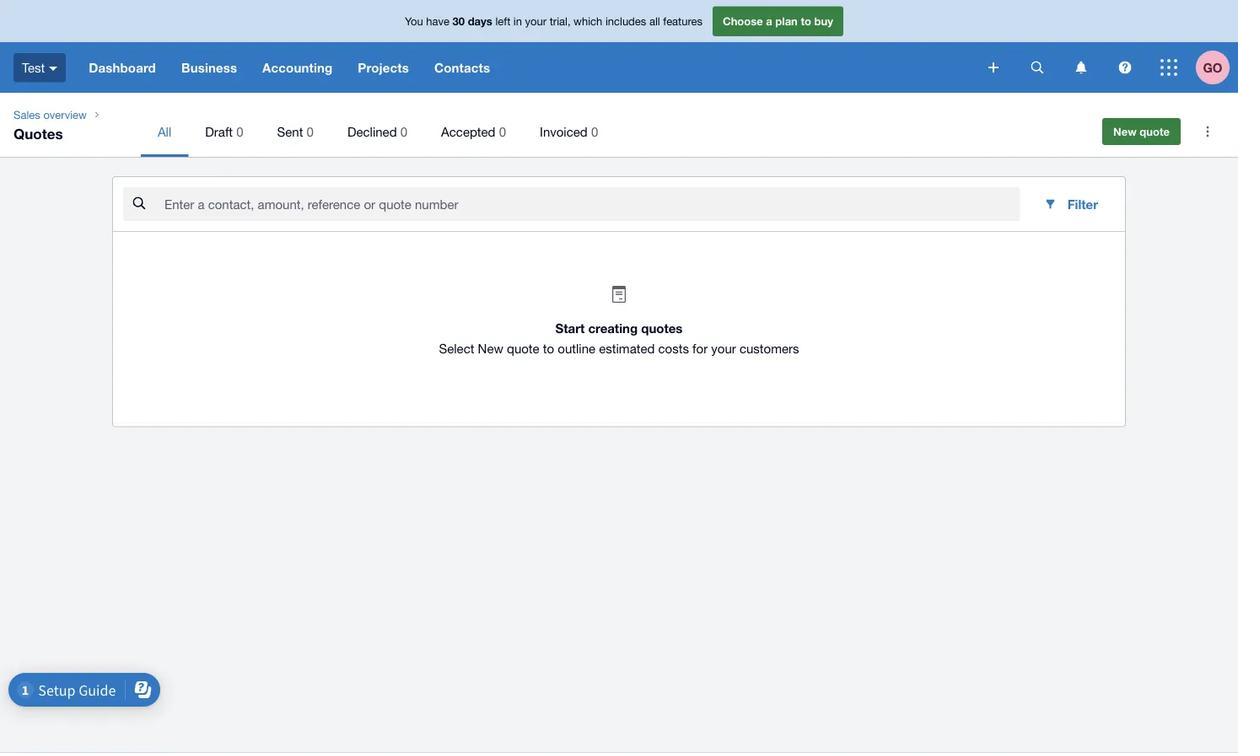 Task type: locate. For each thing, give the bounding box(es) containing it.
menu
[[141, 106, 1079, 157]]

1 horizontal spatial quote
[[1140, 125, 1170, 138]]

you
[[405, 15, 423, 28]]

your
[[525, 15, 547, 28], [712, 341, 736, 356]]

svg image
[[1161, 59, 1178, 76], [1031, 61, 1044, 74], [1119, 61, 1132, 74], [989, 62, 999, 73]]

to
[[801, 15, 812, 28], [543, 341, 554, 356]]

go
[[1204, 60, 1223, 75]]

your right in
[[525, 15, 547, 28]]

3 0 from the left
[[401, 124, 408, 139]]

quote
[[1140, 125, 1170, 138], [507, 341, 540, 356]]

test button
[[0, 42, 76, 93]]

Enter a contact, amount, reference or quote number field
[[163, 188, 1021, 220]]

you have 30 days left in your trial, which includes all features
[[405, 15, 703, 28]]

quotes
[[13, 125, 63, 142]]

projects button
[[345, 42, 422, 93]]

0 for declined 0
[[401, 124, 408, 139]]

accepted 0
[[441, 124, 506, 139]]

quote inside start creating quotes select new quote to outline estimated costs for your customers
[[507, 341, 540, 356]]

for
[[693, 341, 708, 356]]

test
[[22, 60, 45, 75]]

to inside start creating quotes select new quote to outline estimated costs for your customers
[[543, 341, 554, 356]]

customers
[[740, 341, 799, 356]]

invoiced 0
[[540, 124, 598, 139]]

sent
[[277, 124, 303, 139]]

left
[[496, 15, 511, 28]]

1 vertical spatial your
[[712, 341, 736, 356]]

1 vertical spatial quote
[[507, 341, 540, 356]]

new inside start creating quotes select new quote to outline estimated costs for your customers
[[478, 341, 504, 356]]

days
[[468, 15, 493, 28]]

includes
[[606, 15, 647, 28]]

0 right draft in the top left of the page
[[236, 124, 243, 139]]

invoiced
[[540, 124, 588, 139]]

0 right accepted
[[499, 124, 506, 139]]

0 right declined
[[401, 124, 408, 139]]

1 horizontal spatial your
[[712, 341, 736, 356]]

0 horizontal spatial to
[[543, 341, 554, 356]]

4 0 from the left
[[499, 124, 506, 139]]

1 horizontal spatial new
[[1114, 125, 1137, 138]]

0 right invoiced
[[591, 124, 598, 139]]

0 right sent
[[307, 124, 314, 139]]

1 vertical spatial to
[[543, 341, 554, 356]]

sent 0
[[277, 124, 314, 139]]

to left buy
[[801, 15, 812, 28]]

accounting
[[262, 60, 333, 75]]

0 horizontal spatial new
[[478, 341, 504, 356]]

0 for draft 0
[[236, 124, 243, 139]]

your right for
[[712, 341, 736, 356]]

plan
[[776, 15, 798, 28]]

outline
[[558, 341, 596, 356]]

0
[[236, 124, 243, 139], [307, 124, 314, 139], [401, 124, 408, 139], [499, 124, 506, 139], [591, 124, 598, 139]]

0 vertical spatial new
[[1114, 125, 1137, 138]]

menu inside "quotes" element
[[141, 106, 1079, 157]]

all
[[650, 15, 660, 28]]

2 0 from the left
[[307, 124, 314, 139]]

banner containing dashboard
[[0, 0, 1239, 93]]

5 0 from the left
[[591, 124, 598, 139]]

menu containing all
[[141, 106, 1079, 157]]

navigation
[[76, 42, 977, 93]]

new quote
[[1114, 125, 1170, 138]]

0 horizontal spatial quote
[[507, 341, 540, 356]]

projects
[[358, 60, 409, 75]]

new right 'select'
[[478, 341, 504, 356]]

select
[[439, 341, 475, 356]]

0 vertical spatial your
[[525, 15, 547, 28]]

quote left outline
[[507, 341, 540, 356]]

new
[[1114, 125, 1137, 138], [478, 341, 504, 356]]

choose
[[723, 15, 763, 28]]

0 vertical spatial to
[[801, 15, 812, 28]]

new left shortcuts icon
[[1114, 125, 1137, 138]]

quotes element
[[0, 93, 1239, 157]]

draft 0
[[205, 124, 243, 139]]

business
[[181, 60, 237, 75]]

1 vertical spatial new
[[478, 341, 504, 356]]

trial,
[[550, 15, 571, 28]]

svg image inside test popup button
[[49, 66, 58, 71]]

0 horizontal spatial your
[[525, 15, 547, 28]]

0 horizontal spatial svg image
[[49, 66, 58, 71]]

banner
[[0, 0, 1239, 93]]

1 0 from the left
[[236, 124, 243, 139]]

quote left shortcuts icon
[[1140, 125, 1170, 138]]

to left outline
[[543, 341, 554, 356]]

0 for accepted 0
[[499, 124, 506, 139]]

overview
[[43, 108, 87, 121]]

svg image
[[1076, 61, 1087, 74], [49, 66, 58, 71]]

new inside "quotes" element
[[1114, 125, 1137, 138]]



Task type: vqa. For each thing, say whether or not it's contained in the screenshot.
left
yes



Task type: describe. For each thing, give the bounding box(es) containing it.
sales overview
[[13, 108, 87, 121]]

accepted
[[441, 124, 496, 139]]

costs
[[659, 341, 689, 356]]

0 for invoiced 0
[[591, 124, 598, 139]]

have
[[426, 15, 450, 28]]

go button
[[1196, 42, 1239, 93]]

all
[[158, 124, 172, 139]]

a
[[766, 15, 773, 28]]

1 horizontal spatial to
[[801, 15, 812, 28]]

filter
[[1068, 197, 1099, 212]]

navigation containing dashboard
[[76, 42, 977, 93]]

your inside banner
[[525, 15, 547, 28]]

estimated
[[599, 341, 655, 356]]

1 horizontal spatial svg image
[[1076, 61, 1087, 74]]

buy
[[815, 15, 834, 28]]

all link
[[141, 106, 188, 157]]

start creating quotes select new quote to outline estimated costs for your customers
[[439, 321, 799, 356]]

creating
[[588, 321, 638, 336]]

contacts
[[434, 60, 490, 75]]

business button
[[169, 42, 250, 93]]

30
[[453, 15, 465, 28]]

0 for sent 0
[[307, 124, 314, 139]]

sales
[[13, 108, 40, 121]]

choose a plan to buy
[[723, 15, 834, 28]]

shortcuts image
[[1191, 115, 1225, 148]]

draft
[[205, 124, 233, 139]]

contacts button
[[422, 42, 503, 93]]

dashboard
[[89, 60, 156, 75]]

quotes
[[641, 321, 683, 336]]

filter button
[[1031, 187, 1112, 221]]

start
[[556, 321, 585, 336]]

your inside start creating quotes select new quote to outline estimated costs for your customers
[[712, 341, 736, 356]]

new quote link
[[1103, 118, 1181, 145]]

dashboard link
[[76, 42, 169, 93]]

in
[[514, 15, 522, 28]]

sales overview link
[[7, 106, 94, 123]]

which
[[574, 15, 603, 28]]

declined 0
[[348, 124, 408, 139]]

0 vertical spatial quote
[[1140, 125, 1170, 138]]

accounting button
[[250, 42, 345, 93]]

features
[[663, 15, 703, 28]]

declined
[[348, 124, 397, 139]]



